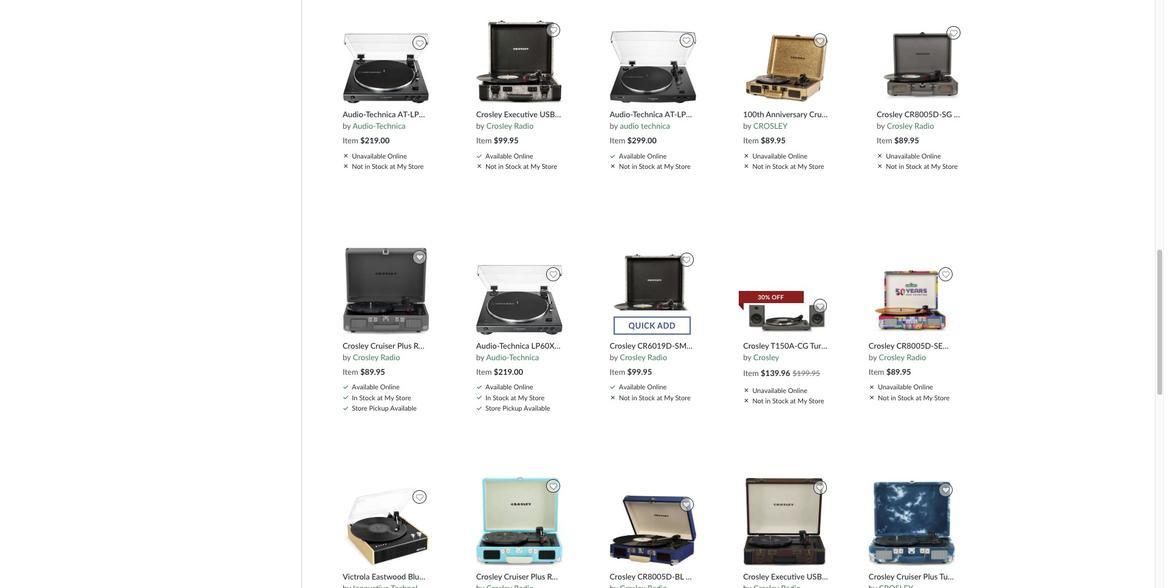 Task type: locate. For each thing, give the bounding box(es) containing it.
lp60xbt-
[[410, 109, 445, 119], [531, 341, 567, 350]]

unavailable online down '100th anniversary cruiser… by crosley item $89.95'
[[752, 152, 808, 160]]

lp60xbt- inside audio-technica lp60xbt- fully… by audio-technica item $219.00
[[531, 341, 567, 350]]

2 horizontal spatial cruiser
[[896, 572, 921, 582]]

0 vertical spatial $99.95
[[494, 136, 519, 145]]

radio inside crosley cruiser plus record… by crosley radio item $89.95
[[381, 352, 400, 362]]

at for crosley cr6019d-smk executive… by crosley radio item $99.95
[[657, 393, 662, 401]]

executive
[[504, 109, 538, 119], [771, 572, 805, 582]]

1 bk… from the left
[[445, 109, 462, 119]]

bk… inside audio-technica at-lp60xbt-bk… by audio-technica item $219.00
[[445, 109, 462, 119]]

cruiser left turntable…
[[896, 572, 921, 582]]

1 horizontal spatial crosley executive usb record… link
[[743, 572, 854, 582]]

0 horizontal spatial store
[[352, 404, 367, 412]]

radio
[[514, 121, 534, 131], [915, 121, 934, 131], [381, 352, 400, 362], [648, 352, 667, 362], [907, 352, 926, 362]]

0 horizontal spatial $99.95
[[494, 136, 519, 145]]

online down old price was $199.95 element
[[788, 386, 808, 394]]

$219.00 down audio-technica at-lp60xbt-bk… 'link'
[[360, 136, 390, 145]]

not for crosley executive usb record… by crosley radio item $99.95
[[485, 162, 497, 170]]

available online down $299.00
[[619, 152, 667, 160]]

cruiser… for crosley cr8005d-bl cruiser…
[[686, 572, 716, 582]]

1 horizontal spatial store
[[485, 404, 501, 412]]

my store for crosley cr8005d-sem b&n… by crosley radio item $89.95
[[923, 393, 950, 401]]

in for crosley cr8005d-sem b&n… by crosley radio item $89.95
[[891, 393, 896, 401]]

crosley cr8005d-sg cruiser… link
[[877, 109, 985, 120]]

cruiser…
[[809, 109, 840, 119], [954, 109, 985, 119], [686, 572, 716, 582]]

plus left turntable…
[[923, 572, 938, 582]]

not in stock at my store down 'crosley cr8005d-sg cruiser… by crosley radio item $89.95'
[[886, 162, 958, 170]]

unavailable down crosley cr8005d-sem b&n… by crosley radio item $89.95
[[878, 383, 912, 391]]

record… for crosley cruiser plus record…
[[547, 572, 577, 582]]

my store down crosley cr8005d-sem b&n… by crosley radio item $89.95
[[923, 393, 950, 401]]

in down audio-technica lp60xbt- fully… by audio-technica item $219.00
[[485, 393, 491, 401]]

plus down title: crosley cruiser plus record player- slate image
[[397, 341, 412, 350]]

in stock at my store
[[352, 393, 411, 401], [485, 393, 545, 401]]

at- for audio-technica
[[398, 109, 410, 119]]

in down crosley cr8005d-sem b&n… by crosley radio item $89.95
[[891, 393, 896, 401]]

2 in from the left
[[485, 393, 491, 401]]

$89.95 for crosley cruiser plus record… by crosley radio item $89.95
[[360, 367, 385, 377]]

at down audio-technica at-lp3xbt-bk… by audio technica item $299.00 at the right top of the page
[[657, 162, 662, 170]]

at
[[390, 162, 395, 170], [523, 162, 529, 170], [657, 162, 662, 170], [790, 162, 796, 170], [924, 162, 929, 170], [377, 393, 383, 401], [511, 393, 516, 401], [657, 393, 662, 401], [916, 393, 921, 401], [790, 397, 796, 405]]

cr8005d- down the title: crosley cr8005d-sg cruiser deluxe turntable - slate image
[[904, 109, 942, 119]]

not in stock at my store down crosley cr8005d-sem b&n… by crosley radio item $89.95
[[878, 393, 950, 401]]

0 horizontal spatial executive
[[504, 109, 538, 119]]

crosley cruiser plus record… link down title: crosley cruiser plus record player- slate image
[[343, 341, 444, 351]]

radio inside crosley cr6019d-smk executive… by crosley radio item $99.95
[[648, 352, 667, 362]]

$89.95 for crosley cr8005d-sem b&n… by crosley radio item $89.95
[[886, 367, 911, 377]]

technica for audio-technica at-lp3xbt-bk…
[[633, 109, 663, 119]]

0 horizontal spatial check image
[[343, 396, 348, 399]]

record… for crosley executive usb record…
[[824, 572, 854, 582]]

online down crosley executive usb record… by crosley radio item $99.95
[[514, 152, 533, 160]]

0 vertical spatial audio-technica link
[[353, 121, 406, 131]]

my store down 'crosley cr8005d-sg cruiser… by crosley radio item $89.95'
[[931, 162, 958, 170]]

crosley cr8005d-sg cruiser… by crosley radio item $89.95
[[877, 109, 985, 145]]

at-
[[398, 109, 410, 119], [665, 109, 677, 119]]

1 in from the left
[[352, 393, 357, 401]]

1 store pickup available from the left
[[352, 404, 417, 412]]

title: crosley cr8005d-sem b&n exclusive cruiser turntable - sesame street image
[[868, 265, 956, 335]]

in down $139.96
[[765, 397, 771, 405]]

store pickup available down crosley cruiser plus record… by crosley radio item $89.95
[[352, 404, 417, 412]]

0 horizontal spatial store pickup available
[[352, 404, 417, 412]]

1 vertical spatial executive
[[771, 572, 805, 582]]

bluetooth…
[[408, 572, 448, 582]]

radio for sem
[[907, 352, 926, 362]]

1 horizontal spatial at-
[[665, 109, 677, 119]]

stock for crosley cr6019d-smk executive… by crosley radio item $99.95
[[639, 393, 655, 401]]

not for 100th anniversary cruiser… by crosley item $89.95
[[752, 162, 764, 170]]

1 pickup from the left
[[369, 404, 389, 412]]

store
[[352, 404, 367, 412], [485, 404, 501, 412]]

radio inside 'crosley cr8005d-sg cruiser… by crosley radio item $89.95'
[[915, 121, 934, 131]]

cruiser… right the anniversary
[[809, 109, 840, 119]]

store pickup available down audio-technica lp60xbt- fully… by audio-technica item $219.00
[[485, 404, 550, 412]]

crosley cruiser plus record… by crosley radio item $89.95
[[343, 341, 444, 377]]

$219.00
[[360, 136, 390, 145], [494, 367, 523, 377]]

check image for audio-technica lp60xbt- fully… by audio-technica item $219.00
[[477, 385, 482, 389]]

usb for crosley executive usb record…
[[807, 572, 822, 582]]

online down crosley cr8005d-sem b&n… by crosley radio item $89.95
[[914, 383, 933, 391]]

in down crosley executive usb record… by crosley radio item $99.95
[[498, 162, 504, 170]]

my store down audio-technica at-lp60xbt-bk… by audio-technica item $219.00
[[397, 162, 424, 170]]

$89.95
[[761, 136, 786, 145], [894, 136, 919, 145], [360, 367, 385, 377], [886, 367, 911, 377]]

0 horizontal spatial crosley executive usb record… link
[[476, 109, 587, 120]]

crosley radio link
[[486, 121, 534, 131], [887, 121, 934, 131], [353, 352, 400, 362], [620, 352, 667, 362], [879, 352, 926, 362]]

1 horizontal spatial crosley cruiser plus record… link
[[476, 572, 577, 582]]

in down crosley cr6019d-smk executive… by crosley radio item $99.95 in the bottom of the page
[[632, 393, 637, 401]]

crosley cr8005d-bl cruiser…
[[610, 572, 716, 582]]

audio-
[[343, 109, 366, 119], [610, 109, 633, 119], [353, 121, 376, 131], [476, 341, 499, 350], [486, 352, 509, 362]]

2 store pickup available from the left
[[485, 404, 550, 412]]

item inside audio-technica lp60xbt- fully… by audio-technica item $219.00
[[476, 367, 492, 377]]

1 horizontal spatial in
[[485, 393, 491, 401]]

crosley t150a-cg turntable &… link
[[743, 341, 857, 351]]

online down '100th anniversary cruiser… by crosley item $89.95'
[[788, 152, 808, 160]]

title: crosley cruiser plus turntable - indigo tie dye image
[[868, 480, 956, 567]]

crosley radio link for plus
[[353, 352, 400, 362]]

audio- down title: audio-technica at-lp60xbt-bk bluetooth fully automatic belt-drive stereo turntable - black image
[[343, 109, 366, 119]]

unavailable
[[352, 152, 386, 160], [752, 152, 786, 160], [886, 152, 920, 160], [878, 383, 912, 391], [752, 386, 786, 394]]

radio for plus
[[381, 352, 400, 362]]

unavailable down audio-technica at-lp60xbt-bk… by audio-technica item $219.00
[[352, 152, 386, 160]]

$99.95 inside crosley cr6019d-smk executive… by crosley radio item $99.95
[[627, 367, 652, 377]]

cr8005d- inside crosley cr8005d-sem b&n… by crosley radio item $89.95
[[896, 341, 934, 350]]

at- down title: audio-technica at-lp60xbt-bk bluetooth fully automatic belt-drive stereo turntable - black image
[[398, 109, 410, 119]]

stock down item $139.96 $199.95
[[772, 397, 789, 405]]

1 horizontal spatial audio-technica link
[[486, 352, 539, 362]]

record…
[[557, 109, 587, 119], [414, 341, 444, 350], [547, 572, 577, 582], [824, 572, 854, 582]]

1 horizontal spatial executive
[[771, 572, 805, 582]]

unavailable online down crosley cr8005d-sem b&n… by crosley radio item $89.95
[[878, 383, 933, 391]]

title: crosley cr6019d-smk executive usb turntable - smoke image
[[609, 250, 697, 335]]

plus
[[397, 341, 412, 350], [531, 572, 545, 582], [923, 572, 938, 582]]

crosley cr8005d-bl cruiser… link
[[610, 572, 716, 582]]

30% off
[[758, 293, 784, 300]]

at down audio-technica at-lp60xbt-bk… by audio-technica item $219.00
[[390, 162, 395, 170]]

title: audio-technica at-lp60xbt-bk bluetooth fully automatic belt-drive stereo turntable - black image
[[342, 33, 430, 104]]

technica
[[366, 109, 396, 119], [633, 109, 663, 119], [376, 121, 406, 131], [499, 341, 529, 350], [509, 352, 539, 362]]

not in stock at my store for crosley executive usb record… by crosley radio item $99.95
[[485, 162, 557, 170]]

0 horizontal spatial in
[[352, 393, 357, 401]]

audio- for audio-technica lp60xbt- fully…
[[476, 341, 499, 350]]

stock down audio-technica at-lp60xbt-bk… by audio-technica item $219.00
[[372, 162, 388, 170]]

crosley cruiser plus record… link
[[343, 341, 444, 351], [476, 572, 577, 582]]

$299.00
[[627, 136, 657, 145]]

my store for crosley cr6019d-smk executive… by crosley radio item $99.95
[[664, 393, 691, 401]]

1 at- from the left
[[398, 109, 410, 119]]

$89.95 inside 'crosley cr8005d-sg cruiser… by crosley radio item $89.95'
[[894, 136, 919, 145]]

0 horizontal spatial at-
[[398, 109, 410, 119]]

technica down title: audio-technica lp60xbt- fully automatic bluetooth wireless belt drive turntable image
[[499, 341, 529, 350]]

turntable
[[810, 341, 843, 350]]

cr8005d- inside 'crosley cr8005d-sg cruiser… by crosley radio item $89.95'
[[904, 109, 942, 119]]

audio-technica link for technica
[[486, 352, 539, 362]]

crosley
[[476, 109, 502, 119], [877, 109, 902, 119], [486, 121, 512, 131], [887, 121, 913, 131], [343, 341, 368, 350], [610, 341, 635, 350], [743, 341, 769, 350], [869, 341, 894, 350], [353, 352, 379, 362], [620, 352, 646, 362], [753, 352, 779, 362], [879, 352, 905, 362], [476, 572, 502, 582], [610, 572, 635, 582], [743, 572, 769, 582], [869, 572, 894, 582]]

in down crosley cruiser plus record… by crosley radio item $89.95
[[352, 393, 357, 401]]

by inside audio-technica at-lp60xbt-bk… by audio-technica item $219.00
[[343, 121, 351, 131]]

close modal image
[[878, 154, 882, 157], [344, 164, 348, 168], [611, 164, 615, 168], [745, 164, 748, 168], [878, 164, 882, 168], [870, 385, 874, 389], [745, 388, 748, 392], [611, 395, 615, 399]]

audio technica link
[[620, 121, 670, 131]]

cr8005d- down title: crosley cr8005d-sem b&n exclusive cruiser turntable - sesame street image
[[896, 341, 934, 350]]

stock
[[372, 162, 388, 170], [505, 162, 522, 170], [639, 162, 655, 170], [772, 162, 789, 170], [906, 162, 922, 170], [359, 393, 375, 401], [493, 393, 509, 401], [639, 393, 655, 401], [898, 393, 914, 401], [772, 397, 789, 405]]

0 horizontal spatial $219.00
[[360, 136, 390, 145]]

crosley radio link for sem
[[879, 352, 926, 362]]

audio-technica link
[[353, 121, 406, 131], [486, 352, 539, 362]]

check image for audio-technica at-lp3xbt-bk… by audio technica item $299.00
[[610, 154, 615, 158]]

2 in stock at my store from the left
[[485, 393, 545, 401]]

my store for crosley cr8005d-sg cruiser… by crosley radio item $89.95
[[931, 162, 958, 170]]

1 vertical spatial $99.95
[[627, 367, 652, 377]]

unavailable for 100th anniversary cruiser… by crosley item $89.95
[[752, 152, 786, 160]]

in down $299.00
[[632, 162, 637, 170]]

100th anniversary cruiser… link
[[743, 109, 840, 120]]

available online for audio-technica lp60xbt- fully… by audio-technica item $219.00
[[485, 383, 533, 391]]

my store down crosley executive usb record… by crosley radio item $99.95
[[531, 162, 557, 170]]

1 horizontal spatial in stock at my store
[[485, 393, 545, 401]]

executive down title: crosley executive usb record player- brown/black image
[[771, 572, 805, 582]]

technica down audio-technica lp60xbt- fully… link
[[509, 352, 539, 362]]

unavailable online down 'crosley cr8005d-sg cruiser… by crosley radio item $89.95'
[[886, 152, 941, 160]]

unavailable down 'crosley cr8005d-sg cruiser… by crosley radio item $89.95'
[[886, 152, 920, 160]]

available online for audio-technica at-lp3xbt-bk… by audio technica item $299.00
[[619, 152, 667, 160]]

lp60xbt- inside audio-technica at-lp60xbt-bk… by audio-technica item $219.00
[[410, 109, 445, 119]]

online for 100th anniversary cruiser… by crosley item $89.95
[[788, 152, 808, 160]]

not in stock at my store down crosley cr6019d-smk executive… by crosley radio item $99.95 in the bottom of the page
[[619, 393, 691, 401]]

crosley executive usb record… link down title: crosley executive usb record player- brown/black image
[[743, 572, 854, 582]]

0 horizontal spatial lp60xbt-
[[410, 109, 445, 119]]

in stock at my store down audio-technica lp60xbt- fully… by audio-technica item $219.00
[[485, 393, 545, 401]]

not in stock at my store for audio-technica at-lp60xbt-bk… by audio-technica item $219.00
[[352, 162, 424, 170]]

online down crosley cruiser plus record… by crosley radio item $89.95
[[380, 383, 400, 391]]

0 vertical spatial lp60xbt-
[[410, 109, 445, 119]]

by inside crosley t150a-cg turntable &… by crosley
[[743, 352, 751, 362]]

0 vertical spatial cr8005d-
[[904, 109, 942, 119]]

0 vertical spatial crosley executive usb record… link
[[476, 109, 587, 120]]

2 vertical spatial check image
[[477, 406, 482, 410]]

0 horizontal spatial plus
[[397, 341, 412, 350]]

crosley link
[[753, 352, 779, 362]]

pickup down crosley cruiser plus record… by crosley radio item $89.95
[[369, 404, 389, 412]]

record… for crosley cruiser plus record… by crosley radio item $89.95
[[414, 341, 444, 350]]

cruiser
[[370, 341, 395, 350], [504, 572, 529, 582], [896, 572, 921, 582]]

quick add button
[[614, 317, 691, 335]]

1 vertical spatial crosley executive usb record… link
[[743, 572, 854, 582]]

unavailable for audio-technica at-lp60xbt-bk… by audio-technica item $219.00
[[352, 152, 386, 160]]

cruiser down title: crosley cruiser plus record player- turquoise image
[[504, 572, 529, 582]]

1 vertical spatial lp60xbt-
[[531, 341, 567, 350]]

available online down crosley cruiser plus record… by crosley radio item $89.95
[[352, 383, 400, 391]]

online down $299.00
[[647, 152, 667, 160]]

off
[[772, 293, 784, 300]]

cr8005d-
[[904, 109, 942, 119], [896, 341, 934, 350], [637, 572, 675, 582]]

1 horizontal spatial lp60xbt-
[[531, 341, 567, 350]]

0 horizontal spatial usb
[[540, 109, 555, 119]]

unavailable online down item $139.96 $199.95
[[752, 386, 808, 394]]

1 vertical spatial check image
[[343, 396, 348, 399]]

cruiser… for crosley cr8005d-sg cruiser… by crosley radio item $89.95
[[954, 109, 985, 119]]

available online down audio-technica lp60xbt- fully… by audio-technica item $219.00
[[485, 383, 533, 391]]

at down crosley cr6019d-smk executive… by crosley radio item $99.95 in the bottom of the page
[[657, 393, 662, 401]]

item
[[343, 136, 358, 145], [476, 136, 492, 145], [610, 136, 625, 145], [743, 136, 759, 145], [877, 136, 892, 145], [343, 367, 358, 377], [476, 367, 492, 377], [610, 367, 625, 377], [869, 367, 884, 377], [743, 368, 759, 378]]

plus down title: crosley cruiser plus record player- turquoise image
[[531, 572, 545, 582]]

audio- down title: audio-technica lp60xbt- fully automatic bluetooth wireless belt drive turntable image
[[476, 341, 499, 350]]

my store down crosley cruiser plus record… by crosley radio item $89.95
[[385, 393, 411, 401]]

crosley cruiser plus record… link down title: crosley cruiser plus record player- turquoise image
[[476, 572, 577, 582]]

not for crosley cr8005d-sem b&n… by crosley radio item $89.95
[[878, 393, 889, 401]]

not in stock at my store for crosley t150a-cg turntable &… by crosley
[[752, 397, 824, 405]]

audio-technica link down audio-technica lp60xbt- fully… link
[[486, 352, 539, 362]]

1 horizontal spatial bk…
[[708, 109, 724, 119]]

2 store from the left
[[485, 404, 501, 412]]

title: crosley executive usb record player- brown/black image
[[743, 478, 830, 567]]

0 horizontal spatial bk…
[[445, 109, 462, 119]]

item inside crosley cruiser plus record… by crosley radio item $89.95
[[343, 367, 358, 377]]

item inside crosley cr6019d-smk executive… by crosley radio item $99.95
[[610, 367, 625, 377]]

stock down crosley cr8005d-sem b&n… by crosley radio item $89.95
[[898, 393, 914, 401]]

1 horizontal spatial plus
[[531, 572, 545, 582]]

radio inside crosley cr8005d-sem b&n… by crosley radio item $89.95
[[907, 352, 926, 362]]

my store down audio-technica lp60xbt- fully… by audio-technica item $219.00
[[518, 393, 545, 401]]

crosley link
[[753, 121, 788, 131]]

0 horizontal spatial cruiser
[[370, 341, 395, 350]]

add
[[657, 321, 676, 330]]

1 horizontal spatial $99.95
[[627, 367, 652, 377]]

at down '100th anniversary cruiser… by crosley item $89.95'
[[790, 162, 796, 170]]

record… for crosley executive usb record… by crosley radio item $99.95
[[557, 109, 587, 119]]

at- inside audio-technica at-lp3xbt-bk… by audio technica item $299.00
[[665, 109, 677, 119]]

victrola
[[343, 572, 370, 582]]

eastwood
[[372, 572, 406, 582]]

technica inside audio-technica at-lp3xbt-bk… by audio technica item $299.00
[[633, 109, 663, 119]]

not in stock at my store for audio-technica at-lp3xbt-bk… by audio technica item $299.00
[[619, 162, 691, 170]]

cruiser… inside 'crosley cr8005d-sg cruiser… by crosley radio item $89.95'
[[954, 109, 985, 119]]

1 horizontal spatial $219.00
[[494, 367, 523, 377]]

2 vertical spatial cr8005d-
[[637, 572, 675, 582]]

pickup down audio-technica lp60xbt- fully… by audio-technica item $219.00
[[503, 404, 522, 412]]

1 horizontal spatial check image
[[477, 406, 482, 410]]

cr8005d- down title: crosley cr8005d-bl cruiser deluxe turntable - blue image
[[637, 572, 675, 582]]

cruiser for crosley cruiser plus turntable…
[[896, 572, 921, 582]]

in
[[365, 162, 370, 170], [498, 162, 504, 170], [632, 162, 637, 170], [765, 162, 771, 170], [899, 162, 904, 170], [632, 393, 637, 401], [891, 393, 896, 401], [765, 397, 771, 405]]

$99.95
[[494, 136, 519, 145], [627, 367, 652, 377]]

pickup
[[369, 404, 389, 412], [503, 404, 522, 412]]

bk… for lp60xbt-
[[445, 109, 462, 119]]

in for crosley executive usb record… by crosley radio item $99.95
[[498, 162, 504, 170]]

$89.95 inside crosley cruiser plus record… by crosley radio item $89.95
[[360, 367, 385, 377]]

crosley cruiser plus record… link for title: crosley cruiser plus record player- slate image
[[343, 341, 444, 351]]

sem
[[934, 341, 950, 350]]

at- up technica
[[665, 109, 677, 119]]

bl
[[675, 572, 684, 582]]

by inside audio-technica lp60xbt- fully… by audio-technica item $219.00
[[476, 352, 484, 362]]

1 in stock at my store from the left
[[352, 393, 411, 401]]

stock down crosley cr6019d-smk executive… by crosley radio item $99.95 in the bottom of the page
[[639, 393, 655, 401]]

not in stock at my store down '100th anniversary cruiser… by crosley item $89.95'
[[752, 162, 824, 170]]

record… inside crosley executive usb record… by crosley radio item $99.95
[[557, 109, 587, 119]]

at- inside audio-technica at-lp60xbt-bk… by audio-technica item $219.00
[[398, 109, 410, 119]]

check image
[[477, 154, 482, 158], [610, 154, 615, 158], [343, 385, 348, 389], [477, 385, 482, 389], [477, 396, 482, 399], [343, 406, 348, 410]]

1 horizontal spatial cruiser
[[504, 572, 529, 582]]

by
[[343, 121, 351, 131], [476, 121, 484, 131], [610, 121, 618, 131], [743, 121, 751, 131], [877, 121, 885, 131], [343, 352, 351, 362], [476, 352, 484, 362], [610, 352, 618, 362], [743, 352, 751, 362], [869, 352, 877, 362]]

in
[[352, 393, 357, 401], [485, 393, 491, 401]]

1 horizontal spatial store pickup available
[[485, 404, 550, 412]]

1 horizontal spatial pickup
[[503, 404, 522, 412]]

radio inside crosley executive usb record… by crosley radio item $99.95
[[514, 121, 534, 131]]

0 horizontal spatial cruiser…
[[686, 572, 716, 582]]

usb
[[540, 109, 555, 119], [807, 572, 822, 582]]

close modal image
[[344, 154, 348, 157], [745, 154, 748, 157], [478, 164, 481, 168], [870, 395, 874, 399], [745, 399, 748, 402]]

check image
[[610, 385, 615, 389], [343, 396, 348, 399], [477, 406, 482, 410]]

1 vertical spatial usb
[[807, 572, 822, 582]]

1 horizontal spatial usb
[[807, 572, 822, 582]]

at for crosley cr8005d-sg cruiser… by crosley radio item $89.95
[[924, 162, 929, 170]]

unavailable online
[[352, 152, 407, 160], [752, 152, 808, 160], [886, 152, 941, 160], [878, 383, 933, 391], [752, 386, 808, 394]]

b&n…
[[952, 341, 975, 350]]

audio-technica link for audio-
[[353, 121, 406, 131]]

at- for audio technica
[[665, 109, 677, 119]]

0 vertical spatial usb
[[540, 109, 555, 119]]

0 horizontal spatial audio-technica link
[[353, 121, 406, 131]]

stock down 'crosley cr8005d-sg cruiser… by crosley radio item $89.95'
[[906, 162, 922, 170]]

technica for audio-technica at-lp60xbt-bk…
[[366, 109, 396, 119]]

at down 'crosley cr8005d-sg cruiser… by crosley radio item $89.95'
[[924, 162, 929, 170]]

2 at- from the left
[[665, 109, 677, 119]]

crosley cr6019d-smk executive… link
[[610, 341, 734, 351]]

1 vertical spatial crosley cruiser plus record… link
[[476, 572, 577, 582]]

victrola eastwood bluetooth… link
[[343, 572, 448, 582]]

executive inside crosley executive usb record… by crosley radio item $99.95
[[504, 109, 538, 119]]

unavailable online down audio-technica at-lp60xbt-bk… by audio-technica item $219.00
[[352, 152, 407, 160]]

1 vertical spatial $219.00
[[494, 367, 523, 377]]

not in stock at my store for crosley cr8005d-sem b&n… by crosley radio item $89.95
[[878, 393, 950, 401]]

at for audio-technica at-lp3xbt-bk… by audio technica item $299.00
[[657, 162, 662, 170]]

0 horizontal spatial in stock at my store
[[352, 393, 411, 401]]

2 pickup from the left
[[503, 404, 522, 412]]

executive…
[[694, 341, 734, 350]]

audio- down audio-technica lp60xbt- fully… link
[[486, 352, 509, 362]]

my store down old price was $199.95 element
[[798, 397, 824, 405]]

cruiser… inside '100th anniversary cruiser… by crosley item $89.95'
[[809, 109, 840, 119]]

check image for crosley executive usb record… by crosley radio item $99.95
[[477, 154, 482, 158]]

not in stock at my store down $299.00
[[619, 162, 691, 170]]

audio-technica lp60xbt- fully… link
[[476, 341, 591, 351]]

technica up audio technica link
[[633, 109, 663, 119]]

not in stock at my store down item $139.96 $199.95
[[752, 397, 824, 405]]

my store down '100th anniversary cruiser… by crosley item $89.95'
[[798, 162, 824, 170]]

available online
[[485, 152, 533, 160], [619, 152, 667, 160], [352, 383, 400, 391], [485, 383, 533, 391], [619, 383, 667, 391]]

0 horizontal spatial crosley cruiser plus record… link
[[343, 341, 444, 351]]

1 horizontal spatial cruiser…
[[809, 109, 840, 119]]

my store down audio-technica at-lp3xbt-bk… by audio technica item $299.00 at the right top of the page
[[664, 162, 691, 170]]

bk…
[[445, 109, 462, 119], [708, 109, 724, 119]]

my store
[[397, 162, 424, 170], [531, 162, 557, 170], [664, 162, 691, 170], [798, 162, 824, 170], [931, 162, 958, 170], [385, 393, 411, 401], [518, 393, 545, 401], [664, 393, 691, 401], [923, 393, 950, 401], [798, 397, 824, 405]]

store pickup available for $219.00
[[485, 404, 550, 412]]

radio for smk
[[648, 352, 667, 362]]

2 horizontal spatial check image
[[610, 385, 615, 389]]

cr8005d- for sem
[[896, 341, 934, 350]]

stock down crosley executive usb record… by crosley radio item $99.95
[[505, 162, 522, 170]]

turntable…
[[940, 572, 978, 582]]

crosley executive usb record… link down title: crosley executive usb record player- smoke image
[[476, 109, 587, 120]]

in down audio-technica at-lp60xbt-bk… by audio-technica item $219.00
[[365, 162, 370, 170]]

item inside '100th anniversary cruiser… by crosley item $89.95'
[[743, 136, 759, 145]]

0 vertical spatial executive
[[504, 109, 538, 119]]

item inside crosley executive usb record… by crosley radio item $99.95
[[476, 136, 492, 145]]

not for crosley t150a-cg turntable &… by crosley
[[752, 397, 764, 405]]

title: crosley cruiser plus record player- turquoise image
[[476, 476, 563, 567]]

lp3xbt-
[[677, 109, 708, 119]]

crosley
[[753, 121, 788, 131]]

usb inside crosley executive usb record… by crosley radio item $99.95
[[540, 109, 555, 119]]

unavailable down $139.96
[[752, 386, 786, 394]]

victrola eastwood bluetooth…
[[343, 572, 448, 582]]

item inside audio-technica at-lp60xbt-bk… by audio-technica item $219.00
[[343, 136, 358, 145]]

not
[[352, 162, 363, 170], [485, 162, 497, 170], [619, 162, 630, 170], [752, 162, 764, 170], [886, 162, 897, 170], [619, 393, 630, 401], [878, 393, 889, 401], [752, 397, 764, 405]]

crosley cr8005d-sem b&n… link
[[869, 341, 975, 351]]

crosley inside crosley cr8005d-bl cruiser… link
[[610, 572, 635, 582]]

at down crosley cr8005d-sem b&n… by crosley radio item $89.95
[[916, 393, 921, 401]]

by inside 'crosley cr8005d-sg cruiser… by crosley radio item $89.95'
[[877, 121, 885, 131]]

0 vertical spatial crosley cruiser plus record… link
[[343, 341, 444, 351]]

not in stock at my store down audio-technica at-lp60xbt-bk… by audio-technica item $219.00
[[352, 162, 424, 170]]

my store down crosley cr6019d-smk executive… by crosley radio item $99.95 in the bottom of the page
[[664, 393, 691, 401]]

unavailable down crosley
[[752, 152, 786, 160]]

1 store from the left
[[352, 404, 367, 412]]

technica down title: audio-technica at-lp60xbt-bk bluetooth fully automatic belt-drive stereo turntable - black image
[[366, 109, 396, 119]]

2 bk… from the left
[[708, 109, 724, 119]]

stock down $299.00
[[639, 162, 655, 170]]

in for crosley t150a-cg turntable &… by crosley
[[765, 397, 771, 405]]

close modal image for crosley cr8005d-sem b&n… by crosley radio item $89.95
[[870, 395, 874, 399]]

available online for crosley cruiser plus record… by crosley radio item $89.95
[[352, 383, 400, 391]]

cruiser down title: crosley cruiser plus record player- slate image
[[370, 341, 395, 350]]

online down crosley cr6019d-smk executive… by crosley radio item $99.95 in the bottom of the page
[[647, 383, 667, 391]]

audio-technica link down audio-technica at-lp60xbt-bk… 'link'
[[353, 121, 406, 131]]

by inside '100th anniversary cruiser… by crosley item $89.95'
[[743, 121, 751, 131]]

0 vertical spatial $219.00
[[360, 136, 390, 145]]

sg
[[942, 109, 952, 119]]

audio-technica lp60xbt- fully… by audio-technica item $219.00
[[476, 341, 591, 377]]

$99.95 inside crosley executive usb record… by crosley radio item $99.95
[[494, 136, 519, 145]]

crosley executive usb record… link for title: crosley executive usb record player- smoke image
[[476, 109, 587, 120]]

1 vertical spatial audio-technica link
[[486, 352, 539, 362]]

online down 'crosley cr8005d-sg cruiser… by crosley radio item $89.95'
[[922, 152, 941, 160]]

online for audio-technica at-lp60xbt-bk… by audio-technica item $219.00
[[388, 152, 407, 160]]

unavailable online for crosley t150a-cg turntable &… by crosley
[[752, 386, 808, 394]]

executive down title: crosley executive usb record player- smoke image
[[504, 109, 538, 119]]

0 vertical spatial check image
[[610, 385, 615, 389]]

bk… inside audio-technica at-lp3xbt-bk… by audio technica item $299.00
[[708, 109, 724, 119]]

crosley radio link for smk
[[620, 352, 667, 362]]

available
[[485, 152, 512, 160], [619, 152, 646, 160], [352, 383, 378, 391], [485, 383, 512, 391], [619, 383, 646, 391], [390, 404, 417, 412], [524, 404, 550, 412]]

at down crosley cruiser plus record… by crosley radio item $89.95
[[377, 393, 383, 401]]

1 vertical spatial cr8005d-
[[896, 341, 934, 350]]

online
[[388, 152, 407, 160], [514, 152, 533, 160], [647, 152, 667, 160], [788, 152, 808, 160], [922, 152, 941, 160], [380, 383, 400, 391], [514, 383, 533, 391], [647, 383, 667, 391], [914, 383, 933, 391], [788, 386, 808, 394]]

at down crosley executive usb record… by crosley radio item $99.95
[[523, 162, 529, 170]]

$89.95 inside crosley cr8005d-sem b&n… by crosley radio item $89.95
[[886, 367, 911, 377]]

check image for crosley cruiser plus record… by crosley radio item $89.95
[[343, 385, 348, 389]]

stock down '100th anniversary cruiser… by crosley item $89.95'
[[772, 162, 789, 170]]

crosley executive usb record… link
[[476, 109, 587, 120], [743, 572, 854, 582]]

2 horizontal spatial cruiser…
[[954, 109, 985, 119]]

record… inside crosley cruiser plus record… by crosley radio item $89.95
[[414, 341, 444, 350]]

audio- inside audio-technica at-lp3xbt-bk… by audio technica item $299.00
[[610, 109, 633, 119]]

at for 100th anniversary cruiser… by crosley item $89.95
[[790, 162, 796, 170]]

available online down crosley executive usb record… by crosley radio item $99.95
[[485, 152, 533, 160]]

0 horizontal spatial pickup
[[369, 404, 389, 412]]

available for crosley cruiser plus record… by crosley radio item $89.95
[[352, 383, 378, 391]]

100th anniversary cruiser… by crosley item $89.95
[[743, 109, 840, 145]]

crosley inside crosley cruiser plus turntable… link
[[869, 572, 894, 582]]

2 horizontal spatial plus
[[923, 572, 938, 582]]

t150a-
[[771, 341, 797, 350]]

$219.00 inside audio-technica at-lp60xbt-bk… by audio-technica item $219.00
[[360, 136, 390, 145]]

audio- up audio at the right of page
[[610, 109, 633, 119]]

store pickup available
[[352, 404, 417, 412], [485, 404, 550, 412]]



Task type: describe. For each thing, give the bounding box(es) containing it.
30%
[[758, 293, 770, 300]]

item inside audio-technica at-lp3xbt-bk… by audio technica item $299.00
[[610, 136, 625, 145]]

audio- for audio-technica at-lp3xbt-bk…
[[610, 109, 633, 119]]

crosley radio link for usb
[[486, 121, 534, 131]]

$89.95 inside '100th anniversary cruiser… by crosley item $89.95'
[[761, 136, 786, 145]]

not for audio-technica at-lp60xbt-bk… by audio-technica item $219.00
[[352, 162, 363, 170]]

technica down audio-technica at-lp60xbt-bk… 'link'
[[376, 121, 406, 131]]

audio-technica at-lp60xbt-bk… link
[[343, 109, 462, 120]]

store for $219.00
[[485, 404, 501, 412]]

unavailable online for audio-technica at-lp60xbt-bk… by audio-technica item $219.00
[[352, 152, 407, 160]]

unavailable for crosley t150a-cg turntable &… by crosley
[[752, 386, 786, 394]]

audio-technica at-lp3xbt-bk… by audio technica item $299.00
[[610, 109, 724, 145]]

available for crosley cr6019d-smk executive… by crosley radio item $99.95
[[619, 383, 646, 391]]

quick add
[[629, 321, 676, 330]]

available for crosley executive usb record… by crosley radio item $99.95
[[485, 152, 512, 160]]

available for audio-technica lp60xbt- fully… by audio-technica item $219.00
[[485, 383, 512, 391]]

stock down crosley cruiser plus record… by crosley radio item $89.95
[[359, 393, 375, 401]]

at for crosley executive usb record… by crosley radio item $99.95
[[523, 162, 529, 170]]

available online for crosley executive usb record… by crosley radio item $99.95
[[485, 152, 533, 160]]

stock for audio-technica at-lp3xbt-bk… by audio technica item $299.00
[[639, 162, 655, 170]]

not for crosley cr8005d-sg cruiser… by crosley radio item $89.95
[[886, 162, 897, 170]]

title: crosley cr8005d-bl cruiser deluxe turntable - blue image
[[609, 495, 697, 567]]

stock for crosley cr8005d-sem b&n… by crosley radio item $89.95
[[898, 393, 914, 401]]

technica
[[641, 121, 670, 131]]

title: crosley cruiser plus record player- slate image
[[342, 247, 430, 335]]

title: crosley t150a-cg turntable & speakers charcoal grey (b&n exclusive) image
[[743, 298, 830, 335]]

title: audio-technica lp60xbt- fully automatic bluetooth wireless belt drive turntable image
[[476, 265, 563, 335]]

cr6019d-
[[637, 341, 675, 350]]

online for crosley cr6019d-smk executive… by crosley radio item $99.95
[[647, 383, 667, 391]]

audio- for audio-technica at-lp60xbt-bk…
[[343, 109, 366, 119]]

cg
[[797, 341, 808, 350]]

check image for in
[[343, 396, 348, 399]]

cruiser inside crosley cruiser plus record… by crosley radio item $89.95
[[370, 341, 395, 350]]

online for crosley executive usb record… by crosley radio item $99.95
[[514, 152, 533, 160]]

online for crosley t150a-cg turntable &… by crosley
[[788, 386, 808, 394]]

my store for crosley t150a-cg turntable &… by crosley
[[798, 397, 824, 405]]

crosley cruiser plus record…
[[476, 572, 577, 582]]

smk
[[675, 341, 692, 350]]

pickup for $219.00
[[503, 404, 522, 412]]

$199.95
[[793, 369, 820, 378]]

title: crosley cr8005d-sg cruiser deluxe turntable - slate image
[[876, 23, 964, 104]]

plus for crosley cruiser plus turntable…
[[923, 572, 938, 582]]

in for 100th anniversary cruiser… by crosley item $89.95
[[765, 162, 771, 170]]

my store for 100th anniversary cruiser… by crosley item $89.95
[[798, 162, 824, 170]]

check image for available
[[610, 385, 615, 389]]

$99.95 for cr6019d-
[[627, 367, 652, 377]]

available for audio-technica at-lp3xbt-bk… by audio technica item $299.00
[[619, 152, 646, 160]]

audio-technica at-lp3xbt-bk… link
[[610, 109, 724, 120]]

online for crosley cr8005d-sg cruiser… by crosley radio item $89.95
[[922, 152, 941, 160]]

old price was $199.95 element
[[793, 369, 820, 378]]

cr8005d- for bl
[[637, 572, 675, 582]]

crosley cruiser plus turntable…
[[869, 572, 978, 582]]

in stock at my store for $89.95
[[352, 393, 411, 401]]

crosley cruiser plus record… link for title: crosley cruiser plus record player- turquoise image
[[476, 572, 577, 582]]

item inside crosley cr8005d-sem b&n… by crosley radio item $89.95
[[869, 367, 884, 377]]

anniversary
[[766, 109, 807, 119]]

in for $219.00
[[485, 393, 491, 401]]

item inside 'crosley cr8005d-sg cruiser… by crosley radio item $89.95'
[[877, 136, 892, 145]]

crosley cr8005d-sem b&n… by crosley radio item $89.95
[[869, 341, 975, 377]]

$99.95 for executive
[[494, 136, 519, 145]]

$219.00 inside audio-technica lp60xbt- fully… by audio-technica item $219.00
[[494, 367, 523, 377]]

stock down audio-technica lp60xbt- fully… by audio-technica item $219.00
[[493, 393, 509, 401]]

my store for crosley executive usb record… by crosley radio item $99.95
[[531, 162, 557, 170]]

at for crosley t150a-cg turntable &… by crosley
[[790, 397, 796, 405]]

crosley executive usb record… link for title: crosley executive usb record player- brown/black image
[[743, 572, 854, 582]]

in stock at my store for $219.00
[[485, 393, 545, 401]]

stock for crosley cr8005d-sg cruiser… by crosley radio item $89.95
[[906, 162, 922, 170]]

at for crosley cr8005d-sem b&n… by crosley radio item $89.95
[[916, 393, 921, 401]]

store for $89.95
[[352, 404, 367, 412]]

title: 100th anniversary cruiser deluxe turntable- limited edition gold image
[[743, 31, 830, 104]]

plus for crosley cruiser plus record…
[[531, 572, 545, 582]]

at down audio-technica lp60xbt- fully… by audio-technica item $219.00
[[511, 393, 516, 401]]

title: victrola eastwood bluetooth record player image
[[342, 487, 430, 567]]

plus inside crosley cruiser plus record… by crosley radio item $89.95
[[397, 341, 412, 350]]

close modal image for crosley executive usb record… by crosley radio item $99.95
[[478, 164, 481, 168]]

executive for crosley executive usb record…
[[771, 572, 805, 582]]

not in stock at my store for crosley cr8005d-sg cruiser… by crosley radio item $89.95
[[886, 162, 958, 170]]

radio for usb
[[514, 121, 534, 131]]

audio- down audio-technica at-lp60xbt-bk… 'link'
[[353, 121, 376, 131]]

executive for crosley executive usb record… by crosley radio item $99.95
[[504, 109, 538, 119]]

by inside crosley cr8005d-sem b&n… by crosley radio item $89.95
[[869, 352, 877, 362]]

title: crosley executive usb record player- smoke image
[[476, 20, 563, 104]]

store pickup available for $89.95
[[352, 404, 417, 412]]

check image for store
[[477, 406, 482, 410]]

crosley cruiser plus turntable… link
[[869, 572, 978, 582]]

not for crosley cr6019d-smk executive… by crosley radio item $99.95
[[619, 393, 630, 401]]

&…
[[845, 341, 857, 350]]

my store for audio-technica at-lp3xbt-bk… by audio technica item $299.00
[[664, 162, 691, 170]]

100th
[[743, 109, 764, 119]]

my store for audio-technica at-lp60xbt-bk… by audio-technica item $219.00
[[397, 162, 424, 170]]

by inside crosley cruiser plus record… by crosley radio item $89.95
[[343, 352, 351, 362]]

stock for audio-technica at-lp60xbt-bk… by audio-technica item $219.00
[[372, 162, 388, 170]]

radio for sg
[[915, 121, 934, 131]]

online for audio-technica at-lp3xbt-bk… by audio technica item $299.00
[[647, 152, 667, 160]]

in for audio-technica at-lp3xbt-bk… by audio technica item $299.00
[[632, 162, 637, 170]]

in for audio-technica at-lp60xbt-bk… by audio-technica item $219.00
[[365, 162, 370, 170]]

stock for crosley t150a-cg turntable &… by crosley
[[772, 397, 789, 405]]

audio-technica at-lp60xbt-bk… by audio-technica item $219.00
[[343, 109, 462, 145]]

crosley cr6019d-smk executive… by crosley radio item $99.95
[[610, 341, 734, 377]]

usb for crosley executive usb record… by crosley radio item $99.95
[[540, 109, 555, 119]]

by inside crosley cr6019d-smk executive… by crosley radio item $99.95
[[610, 352, 618, 362]]

$139.96
[[761, 368, 790, 378]]

unavailable online for 100th anniversary cruiser… by crosley item $89.95
[[752, 152, 808, 160]]

crosley executive usb record… by crosley radio item $99.95
[[476, 109, 587, 145]]

quick
[[629, 321, 655, 330]]

technica for audio-technica lp60xbt- fully…
[[499, 341, 529, 350]]

unavailable for crosley cr8005d-sem b&n… by crosley radio item $89.95
[[878, 383, 912, 391]]

unavailable for crosley cr8005d-sg cruiser… by crosley radio item $89.95
[[886, 152, 920, 160]]

close modal image for crosley t150a-cg turntable &… by crosley
[[745, 399, 748, 402]]

not in stock at my store for 100th anniversary cruiser… by crosley item $89.95
[[752, 162, 824, 170]]

by inside crosley executive usb record… by crosley radio item $99.95
[[476, 121, 484, 131]]

crosley t150a-cg turntable &… by crosley
[[743, 341, 857, 362]]

crosley executive usb record…
[[743, 572, 854, 582]]

not in stock at my store for crosley cr6019d-smk executive… by crosley radio item $99.95
[[619, 393, 691, 401]]

online for audio-technica lp60xbt- fully… by audio-technica item $219.00
[[514, 383, 533, 391]]

audio
[[620, 121, 639, 131]]

item $139.96 $199.95
[[743, 368, 820, 378]]

title: audio-technica at-lp3xbt-bk fully automatic bluetooth belt drive turntable image
[[609, 30, 697, 104]]

by inside audio-technica at-lp3xbt-bk… by audio technica item $299.00
[[610, 121, 618, 131]]

fully…
[[569, 341, 591, 350]]



Task type: vqa. For each thing, say whether or not it's contained in the screenshot.
CR6019D-
yes



